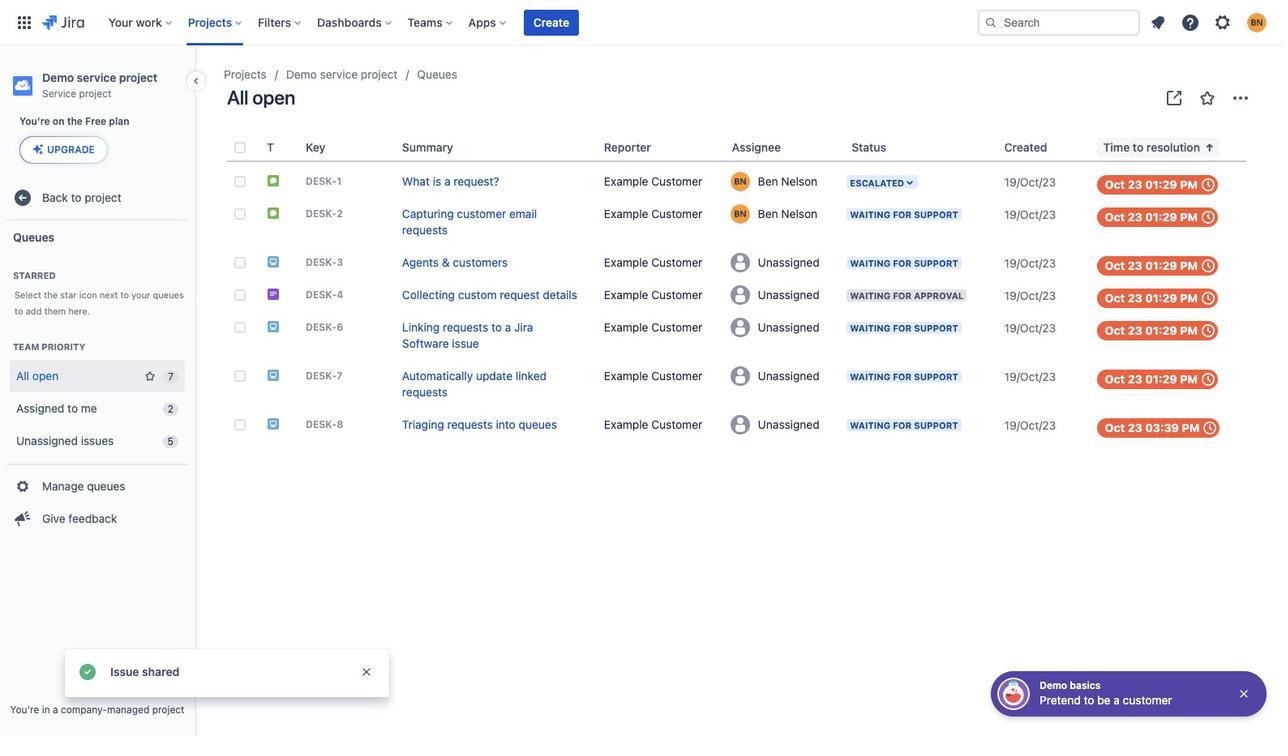 Task type: describe. For each thing, give the bounding box(es) containing it.
customer for what is a request?
[[651, 174, 703, 188]]

project for demo service project
[[361, 67, 398, 81]]

actions image
[[1231, 88, 1251, 108]]

summary
[[402, 140, 453, 154]]

your
[[132, 290, 150, 300]]

2 inside team priority group
[[168, 403, 174, 415]]

agents & customers
[[402, 255, 508, 269]]

is
[[433, 174, 441, 188]]

23 for agents & customers
[[1128, 259, 1143, 273]]

to inside demo basics pretend to be a customer
[[1084, 693, 1095, 707]]

23 for what is a request?
[[1128, 178, 1143, 191]]

jira
[[514, 320, 533, 334]]

teams
[[408, 15, 443, 29]]

oct for automatically update linked requests
[[1105, 372, 1125, 386]]

desk for agents
[[306, 256, 332, 268]]

all inside team priority group
[[16, 369, 29, 382]]

a inside demo basics pretend to be a customer
[[1114, 693, 1120, 707]]

demo for demo service project
[[286, 67, 317, 81]]

19/oct/23 for collecting custom request details
[[1005, 289, 1056, 303]]

be
[[1098, 693, 1111, 707]]

time to resolution button
[[1097, 138, 1220, 157]]

2 horizontal spatial queues
[[519, 418, 557, 431]]

icon
[[79, 290, 97, 300]]

projects for projects link
[[224, 67, 267, 81]]

service for demo service project
[[320, 67, 358, 81]]

give feedback
[[42, 511, 117, 525]]

t button
[[260, 138, 274, 157]]

01:29 for automatically update linked requests
[[1145, 372, 1177, 386]]

example customer for what is a request?
[[604, 174, 703, 188]]

me
[[81, 401, 97, 415]]

unassigned for queues
[[758, 418, 820, 432]]

oct for collecting custom request details
[[1105, 291, 1125, 305]]

example customer for collecting custom request details
[[604, 288, 703, 302]]

email
[[509, 207, 537, 221]]

collecting custom request details
[[402, 288, 577, 302]]

resolution
[[1147, 140, 1200, 154]]

desk for automatically
[[306, 370, 332, 382]]

a inside linking requests to a jira software issue
[[505, 320, 511, 334]]

pm for linking requests to a jira software issue
[[1180, 324, 1198, 337]]

6
[[337, 321, 343, 333]]

customer for linking requests to a jira software issue
[[651, 320, 703, 334]]

example customer for capturing customer email requests
[[604, 207, 703, 221]]

issue
[[452, 337, 479, 350]]

all open inside team priority group
[[16, 369, 59, 382]]

to inside button
[[1133, 140, 1144, 154]]

example customer for automatically update linked requests
[[604, 369, 703, 383]]

- for collecting custom request details
[[332, 289, 337, 301]]

customer inside capturing customer email requests
[[457, 207, 506, 221]]

example for linking requests to a jira software issue
[[604, 320, 648, 334]]

19/oct/23 for agents & customers
[[1005, 256, 1056, 270]]

update
[[476, 369, 513, 383]]

requests inside capturing customer email requests
[[402, 223, 448, 237]]

ben nelson for capturing customer email requests
[[758, 207, 818, 221]]

oct 23 03:39 pm
[[1105, 421, 1200, 435]]

- for capturing customer email requests
[[332, 208, 337, 220]]

to inside team priority group
[[67, 401, 78, 415]]

here.
[[68, 306, 90, 316]]

23 for automatically update linked requests
[[1128, 372, 1143, 386]]

team priority
[[13, 341, 85, 352]]

linking requests to a jira software issue
[[402, 320, 533, 350]]

triaging
[[402, 418, 444, 431]]

desk for linking
[[306, 321, 332, 333]]

demo service project
[[286, 67, 398, 81]]

unassigned button for requests
[[726, 363, 845, 389]]

an it problem or question. image for agents & customers
[[267, 255, 280, 268]]

select the star icon next to your queues to add them here.
[[15, 290, 184, 316]]

8
[[337, 419, 343, 431]]

company-
[[61, 704, 107, 716]]

work
[[136, 15, 162, 29]]

unassigned button for a
[[726, 315, 845, 341]]

queues inside button
[[87, 479, 125, 493]]

assignee button
[[726, 138, 781, 157]]

request?
[[454, 174, 499, 188]]

success image
[[78, 663, 97, 682]]

0 vertical spatial 2
[[337, 208, 343, 220]]

create button
[[524, 9, 579, 35]]

time to resolution
[[1104, 140, 1200, 154]]

filters button
[[253, 9, 307, 35]]

time
[[1104, 140, 1130, 154]]

to left add
[[15, 306, 23, 316]]

issue
[[110, 665, 139, 679]]

customer for triaging requests into queues
[[651, 418, 703, 431]]

4
[[337, 289, 343, 301]]

01:29 for agents & customers
[[1145, 259, 1177, 273]]

requests inside automatically update linked requests
[[402, 385, 448, 399]]

19/oct/23 for what is a request?
[[1005, 175, 1056, 189]]

1
[[337, 175, 342, 187]]

pretend
[[1040, 693, 1081, 707]]

free
[[85, 115, 106, 127]]

add
[[26, 306, 42, 316]]

reporter button
[[598, 138, 651, 157]]

the inside select the star icon next to your queues to add them here.
[[44, 290, 58, 300]]

request
[[500, 288, 540, 302]]

ben for capturing customer email requests
[[758, 207, 778, 221]]

capturing
[[402, 207, 454, 221]]

desk - 3
[[306, 256, 343, 268]]

starred
[[13, 270, 56, 281]]

projects button
[[183, 9, 248, 35]]

you're on the free plan
[[19, 115, 129, 127]]

ben nelson button for capturing customer email requests
[[726, 201, 845, 227]]

example customer for agents & customers
[[604, 255, 703, 269]]

manage queues
[[42, 479, 125, 493]]

you're in a company-managed project
[[10, 704, 184, 716]]

give feedback button
[[6, 503, 188, 535]]

customers
[[453, 255, 508, 269]]

reporter
[[604, 140, 651, 154]]

an it problem or question. image for triaging requests into queues
[[267, 417, 280, 430]]

into
[[496, 418, 516, 431]]

settings image
[[1213, 13, 1233, 32]]

created button
[[998, 138, 1047, 157]]

software
[[402, 337, 449, 350]]

on
[[53, 115, 64, 127]]

queues inside select the star icon next to your queues to add them here.
[[153, 290, 184, 300]]

unassigned button for queues
[[726, 412, 845, 438]]

example customer for triaging requests into queues
[[604, 418, 703, 431]]

feedback
[[68, 511, 117, 525]]

requests left into
[[447, 418, 493, 431]]

oct for what is a request?
[[1105, 178, 1125, 191]]

apps button
[[464, 9, 512, 35]]

apps
[[469, 15, 496, 29]]

customer for agents & customers
[[651, 255, 703, 269]]

01:29 for capturing customer email requests
[[1145, 210, 1177, 224]]

assignee
[[732, 140, 781, 154]]

custom
[[458, 288, 497, 302]]

nelson for what is a request?
[[781, 175, 818, 188]]

example for capturing customer email requests
[[604, 207, 648, 221]]

them
[[44, 306, 66, 316]]

back to project
[[42, 190, 121, 204]]

what is a request? link
[[402, 174, 499, 188]]

service for demo service project service project
[[77, 71, 116, 84]]

your
[[108, 15, 133, 29]]

agents & customers link
[[402, 255, 508, 269]]

oct 23 01:29 pm for capturing customer email requests
[[1105, 210, 1198, 224]]

1 horizontal spatial open
[[252, 86, 295, 109]]

next
[[100, 290, 118, 300]]

desk for what
[[306, 175, 332, 187]]

a request that follows itsm workflows. image
[[267, 206, 280, 219]]

plan
[[109, 115, 129, 127]]

you're for you're on the free plan
[[19, 115, 50, 127]]

pm for what is a request?
[[1180, 178, 1198, 191]]

appswitcher icon image
[[15, 13, 34, 32]]

unassigned issues
[[16, 434, 114, 447]]

unassigned for details
[[758, 288, 820, 302]]

desk - 8
[[306, 419, 343, 431]]

project up free
[[79, 88, 111, 100]]



Task type: vqa. For each thing, say whether or not it's contained in the screenshot.
A request that follows ITSM workflows. icon associated with What is a request?
no



Task type: locate. For each thing, give the bounding box(es) containing it.
1 01:29 from the top
[[1145, 178, 1177, 191]]

to right next
[[120, 290, 129, 300]]

4 example customer from the top
[[604, 288, 703, 302]]

3 customer from the top
[[651, 255, 703, 269]]

1 vertical spatial all open
[[16, 369, 59, 382]]

2 vertical spatial an it problem or question. image
[[267, 417, 280, 430]]

0 vertical spatial ben
[[758, 175, 778, 188]]

6 oct from the top
[[1105, 372, 1125, 386]]

demo for demo basics pretend to be a customer
[[1040, 680, 1068, 692]]

0 horizontal spatial customer
[[457, 207, 506, 221]]

- for automatically update linked requests
[[332, 370, 337, 382]]

ascending icon image
[[1200, 138, 1220, 157]]

0 horizontal spatial the
[[44, 290, 58, 300]]

you're left on
[[19, 115, 50, 127]]

0 horizontal spatial all
[[16, 369, 29, 382]]

0 vertical spatial queues
[[153, 290, 184, 300]]

customer inside demo basics pretend to be a customer
[[1123, 693, 1172, 707]]

5 oct from the top
[[1105, 324, 1125, 337]]

1 vertical spatial an it problem or question. image
[[267, 369, 280, 382]]

6 19/oct/23 from the top
[[1005, 370, 1056, 384]]

1 horizontal spatial 7
[[337, 370, 343, 382]]

you're left in
[[10, 704, 39, 716]]

project for demo service project service project
[[119, 71, 158, 84]]

example
[[604, 174, 648, 188], [604, 207, 648, 221], [604, 255, 648, 269], [604, 288, 648, 302], [604, 320, 648, 334], [604, 369, 648, 383], [604, 418, 648, 431]]

unassigned for requests
[[758, 369, 820, 383]]

1 example customer from the top
[[604, 174, 703, 188]]

0 vertical spatial ben nelson
[[758, 175, 818, 188]]

demo up "service"
[[42, 71, 74, 84]]

2 oct from the top
[[1105, 210, 1125, 224]]

0 vertical spatial nelson
[[781, 175, 818, 188]]

your work
[[108, 15, 162, 29]]

demo
[[286, 67, 317, 81], [42, 71, 74, 84], [1040, 680, 1068, 692]]

search image
[[985, 16, 998, 29]]

6 oct 23 01:29 pm from the top
[[1105, 372, 1198, 386]]

5 desk from the top
[[306, 321, 332, 333]]

to right time
[[1133, 140, 1144, 154]]

linking
[[402, 320, 440, 334]]

desk left 8
[[306, 419, 332, 431]]

ben nelson for what is a request?
[[758, 175, 818, 188]]

19/oct/23 for linking requests to a jira software issue
[[1005, 321, 1056, 335]]

ben nelson
[[758, 175, 818, 188], [758, 207, 818, 221]]

project down shared
[[152, 704, 184, 716]]

2 01:29 from the top
[[1145, 210, 1177, 224]]

2 desk from the top
[[306, 208, 332, 220]]

assigned
[[16, 401, 64, 415]]

0 vertical spatial an it problem or question. image
[[267, 255, 280, 268]]

1 vertical spatial star image
[[144, 370, 157, 383]]

19/oct/23
[[1005, 175, 1056, 189], [1005, 208, 1056, 221], [1005, 256, 1056, 270], [1005, 289, 1056, 303], [1005, 321, 1056, 335], [1005, 370, 1056, 384], [1005, 419, 1056, 432]]

0 horizontal spatial service
[[77, 71, 116, 84]]

nelson
[[781, 175, 818, 188], [781, 207, 818, 221]]

an it problem or question. image
[[267, 320, 280, 333]]

4 example from the top
[[604, 288, 648, 302]]

3 23 from the top
[[1128, 259, 1143, 273]]

all open down "team"
[[16, 369, 59, 382]]

0 vertical spatial the
[[67, 115, 83, 127]]

2 nelson from the top
[[781, 207, 818, 221]]

team priority group
[[6, 324, 188, 464]]

banner
[[0, 0, 1286, 45]]

projects
[[188, 15, 232, 29], [224, 67, 267, 81]]

oct for linking requests to a jira software issue
[[1105, 324, 1125, 337]]

0 vertical spatial open
[[252, 86, 295, 109]]

2 an it problem or question. image from the top
[[267, 369, 280, 382]]

service inside demo service project service project
[[77, 71, 116, 84]]

4 oct 23 01:29 pm from the top
[[1105, 291, 1198, 305]]

group containing manage queues
[[6, 464, 188, 540]]

desk left "4"
[[306, 289, 332, 301]]

1 unassigned button from the top
[[726, 250, 845, 276]]

a
[[444, 174, 451, 188], [505, 320, 511, 334], [1114, 693, 1120, 707], [53, 704, 58, 716]]

7 oct from the top
[[1105, 421, 1125, 435]]

&
[[442, 255, 450, 269]]

priority
[[42, 341, 85, 352]]

dashboards
[[317, 15, 382, 29]]

1 horizontal spatial queues
[[153, 290, 184, 300]]

- down "4"
[[332, 321, 337, 333]]

demo inside demo basics pretend to be a customer
[[1040, 680, 1068, 692]]

1 vertical spatial all
[[16, 369, 29, 382]]

a requests that may require approval. image
[[267, 288, 280, 300]]

1 vertical spatial projects
[[224, 67, 267, 81]]

pm for capturing customer email requests
[[1180, 210, 1198, 224]]

5 unassigned button from the top
[[726, 412, 845, 438]]

collecting custom request details link
[[402, 288, 577, 302]]

0 vertical spatial all open
[[227, 86, 295, 109]]

6 example customer from the top
[[604, 369, 703, 383]]

the right on
[[67, 115, 83, 127]]

a left jira
[[505, 320, 511, 334]]

a right is
[[444, 174, 451, 188]]

- down 3
[[332, 289, 337, 301]]

3 oct 23 01:29 pm from the top
[[1105, 259, 1198, 273]]

1 vertical spatial customer
[[1123, 693, 1172, 707]]

- for triaging requests into queues
[[332, 419, 337, 431]]

1 vertical spatial ben
[[758, 207, 778, 221]]

oct 23 01:29 pm for linking requests to a jira software issue
[[1105, 324, 1198, 337]]

agents
[[402, 255, 439, 269]]

oct for triaging requests into queues
[[1105, 421, 1125, 435]]

to
[[1133, 140, 1144, 154], [71, 190, 82, 204], [120, 290, 129, 300], [15, 306, 23, 316], [491, 320, 502, 334], [67, 401, 78, 415], [1084, 693, 1095, 707]]

starred group
[[6, 253, 188, 324]]

19/oct/23 for triaging requests into queues
[[1005, 419, 1056, 432]]

23 for triaging requests into queues
[[1128, 421, 1143, 435]]

desk - 7
[[306, 370, 343, 382]]

7 example from the top
[[604, 418, 648, 431]]

desk down desk - 1
[[306, 208, 332, 220]]

summary button
[[396, 138, 453, 157]]

queues down 'teams' popup button
[[417, 67, 457, 81]]

unassigned for a
[[758, 321, 820, 334]]

desk left 6
[[306, 321, 332, 333]]

0 horizontal spatial queues
[[87, 479, 125, 493]]

desk for triaging
[[306, 419, 332, 431]]

service
[[320, 67, 358, 81], [77, 71, 116, 84]]

7 customer from the top
[[651, 418, 703, 431]]

5 19/oct/23 from the top
[[1005, 321, 1056, 335]]

triaging requests into queues
[[402, 418, 557, 431]]

0 vertical spatial projects
[[188, 15, 232, 29]]

desk for capturing
[[306, 208, 332, 220]]

project for back to project
[[85, 190, 121, 204]]

managed
[[107, 704, 149, 716]]

projects down projects popup button on the left of page
[[224, 67, 267, 81]]

-
[[332, 175, 337, 187], [332, 208, 337, 220], [332, 256, 337, 268], [332, 289, 337, 301], [332, 321, 337, 333], [332, 370, 337, 382], [332, 419, 337, 431]]

projects for projects popup button on the left of page
[[188, 15, 232, 29]]

queues up starred on the top left of page
[[13, 230, 54, 244]]

6 customer from the top
[[651, 369, 703, 383]]

queues right your
[[153, 290, 184, 300]]

01:29 for collecting custom request details
[[1145, 291, 1177, 305]]

requests down automatically
[[402, 385, 448, 399]]

status button
[[845, 138, 886, 157]]

all down projects link
[[227, 86, 248, 109]]

1 19/oct/23 from the top
[[1005, 175, 1056, 189]]

banner containing your work
[[0, 0, 1286, 45]]

demo for demo service project service project
[[42, 71, 74, 84]]

3 desk from the top
[[306, 256, 332, 268]]

1 vertical spatial the
[[44, 290, 58, 300]]

6 - from the top
[[332, 370, 337, 382]]

3 an it problem or question. image from the top
[[267, 417, 280, 430]]

1 horizontal spatial service
[[320, 67, 358, 81]]

7 desk from the top
[[306, 419, 332, 431]]

4 unassigned button from the top
[[726, 363, 845, 389]]

requests up issue
[[443, 320, 488, 334]]

6 example from the top
[[604, 369, 648, 383]]

1 vertical spatial open
[[32, 369, 59, 382]]

2 ben nelson button from the top
[[726, 201, 845, 227]]

5 example customer from the top
[[604, 320, 703, 334]]

1 vertical spatial nelson
[[781, 207, 818, 221]]

2 horizontal spatial demo
[[1040, 680, 1068, 692]]

service up free
[[77, 71, 116, 84]]

2 down 1
[[337, 208, 343, 220]]

23 for collecting custom request details
[[1128, 291, 1143, 305]]

oct for agents & customers
[[1105, 259, 1125, 273]]

in
[[42, 704, 50, 716]]

ben for what is a request?
[[758, 175, 778, 188]]

- down 1
[[332, 208, 337, 220]]

1 horizontal spatial star image
[[1198, 88, 1217, 108]]

1 example from the top
[[604, 174, 648, 188]]

create
[[534, 15, 569, 29]]

2 example customer from the top
[[604, 207, 703, 221]]

filters
[[258, 15, 291, 29]]

example for automatically update linked requests
[[604, 369, 648, 383]]

automatically
[[402, 369, 473, 383]]

19/oct/23 for automatically update linked requests
[[1005, 370, 1056, 384]]

example for triaging requests into queues
[[604, 418, 648, 431]]

0 horizontal spatial queues
[[13, 230, 54, 244]]

1 horizontal spatial all open
[[227, 86, 295, 109]]

service
[[42, 88, 76, 100]]

oct 23 01:29 pm for what is a request?
[[1105, 178, 1198, 191]]

manage queues button
[[6, 470, 188, 503]]

back
[[42, 190, 68, 204]]

0 vertical spatial star image
[[1198, 88, 1217, 108]]

desk left 3
[[306, 256, 332, 268]]

7 - from the top
[[332, 419, 337, 431]]

example for agents & customers
[[604, 255, 648, 269]]

project down dashboards dropdown button
[[361, 67, 398, 81]]

4 01:29 from the top
[[1145, 291, 1177, 305]]

shared
[[142, 665, 180, 679]]

5 23 from the top
[[1128, 324, 1143, 337]]

0 vertical spatial you're
[[19, 115, 50, 127]]

- down 6
[[332, 370, 337, 382]]

desk - 1
[[306, 175, 342, 187]]

demo service project link
[[286, 65, 398, 84]]

project right back
[[85, 190, 121, 204]]

0 horizontal spatial star image
[[144, 370, 157, 383]]

1 horizontal spatial demo
[[286, 67, 317, 81]]

1 oct from the top
[[1105, 178, 1125, 191]]

unassigned
[[758, 256, 820, 269], [758, 288, 820, 302], [758, 321, 820, 334], [758, 369, 820, 383], [758, 418, 820, 432], [16, 434, 78, 447]]

projects inside popup button
[[188, 15, 232, 29]]

an it problem or question. image for automatically update linked requests
[[267, 369, 280, 382]]

5 oct 23 01:29 pm from the top
[[1105, 324, 1198, 337]]

your profile and settings image
[[1247, 13, 1267, 32]]

1 horizontal spatial the
[[67, 115, 83, 127]]

ben nelson button for what is a request?
[[726, 169, 845, 195]]

project
[[361, 67, 398, 81], [119, 71, 158, 84], [79, 88, 111, 100], [85, 190, 121, 204], [152, 704, 184, 716]]

7 example customer from the top
[[604, 418, 703, 431]]

7 up 5
[[168, 371, 174, 383]]

2 23 from the top
[[1128, 210, 1143, 224]]

requests down capturing
[[402, 223, 448, 237]]

queues up give feedback button
[[87, 479, 125, 493]]

all open down projects link
[[227, 86, 295, 109]]

1 vertical spatial you're
[[10, 704, 39, 716]]

1 horizontal spatial customer
[[1123, 693, 1172, 707]]

01:29 for linking requests to a jira software issue
[[1145, 324, 1177, 337]]

0 vertical spatial ben nelson button
[[726, 169, 845, 195]]

pm for triaging requests into queues
[[1182, 421, 1200, 435]]

7 inside team priority group
[[168, 371, 174, 383]]

0 vertical spatial all
[[227, 86, 248, 109]]

1 desk from the top
[[306, 175, 332, 187]]

03:39
[[1145, 421, 1179, 435]]

0 horizontal spatial 2
[[168, 403, 174, 415]]

project up plan
[[119, 71, 158, 84]]

5 example from the top
[[604, 320, 648, 334]]

0 horizontal spatial 7
[[168, 371, 174, 383]]

1 vertical spatial queues
[[13, 230, 54, 244]]

status
[[852, 140, 886, 154]]

4 oct from the top
[[1105, 291, 1125, 305]]

1 oct 23 01:29 pm from the top
[[1105, 178, 1198, 191]]

a right in
[[53, 704, 58, 716]]

2 up 5
[[168, 403, 174, 415]]

1 nelson from the top
[[781, 175, 818, 188]]

to inside linking requests to a jira software issue
[[491, 320, 502, 334]]

2 unassigned button from the top
[[726, 282, 845, 308]]

7
[[337, 370, 343, 382], [168, 371, 174, 383]]

projects right work at the left top of the page
[[188, 15, 232, 29]]

3 - from the top
[[332, 256, 337, 268]]

3 19/oct/23 from the top
[[1005, 256, 1056, 270]]

pm for collecting custom request details
[[1180, 291, 1198, 305]]

open inside team priority group
[[32, 369, 59, 382]]

- down desk - 7
[[332, 419, 337, 431]]

to left jira
[[491, 320, 502, 334]]

4 23 from the top
[[1128, 291, 1143, 305]]

0 horizontal spatial open
[[32, 369, 59, 382]]

to left me
[[67, 401, 78, 415]]

- up desk - 2
[[332, 175, 337, 187]]

- for linking requests to a jira software issue
[[332, 321, 337, 333]]

oct 23 01:29 pm for collecting custom request details
[[1105, 291, 1198, 305]]

4 desk from the top
[[306, 289, 332, 301]]

triaging requests into queues link
[[402, 418, 557, 431]]

2 ben nelson from the top
[[758, 207, 818, 221]]

2 oct 23 01:29 pm from the top
[[1105, 210, 1198, 224]]

capturing customer email requests
[[402, 207, 537, 237]]

01:29 for what is a request?
[[1145, 178, 1177, 191]]

2 customer from the top
[[651, 207, 703, 221]]

team
[[13, 341, 39, 352]]

4 - from the top
[[332, 289, 337, 301]]

nelson for capturing customer email requests
[[781, 207, 818, 221]]

star image
[[1198, 88, 1217, 108], [144, 370, 157, 383]]

2 - from the top
[[332, 208, 337, 220]]

all down "team"
[[16, 369, 29, 382]]

7 23 from the top
[[1128, 421, 1143, 435]]

1 vertical spatial queues
[[519, 418, 557, 431]]

2 ben from the top
[[758, 207, 778, 221]]

example for collecting custom request details
[[604, 288, 648, 302]]

1 customer from the top
[[651, 174, 703, 188]]

1 an it problem or question. image from the top
[[267, 255, 280, 268]]

1 vertical spatial 2
[[168, 403, 174, 415]]

open down team priority
[[32, 369, 59, 382]]

1 ben nelson button from the top
[[726, 169, 845, 195]]

open down projects link
[[252, 86, 295, 109]]

upgrade
[[47, 144, 95, 156]]

5 - from the top
[[332, 321, 337, 333]]

teams button
[[403, 9, 459, 35]]

notifications image
[[1148, 13, 1168, 32]]

what
[[402, 174, 430, 188]]

desk
[[306, 175, 332, 187], [306, 208, 332, 220], [306, 256, 332, 268], [306, 289, 332, 301], [306, 321, 332, 333], [306, 370, 332, 382], [306, 419, 332, 431]]

created
[[1005, 140, 1047, 154]]

details
[[543, 288, 577, 302]]

3 oct from the top
[[1105, 259, 1125, 273]]

primary element
[[10, 0, 978, 45]]

5 customer from the top
[[651, 320, 703, 334]]

example customer
[[604, 174, 703, 188], [604, 207, 703, 221], [604, 255, 703, 269], [604, 288, 703, 302], [604, 320, 703, 334], [604, 369, 703, 383], [604, 418, 703, 431]]

oct 23 01:29 pm for agents & customers
[[1105, 259, 1198, 273]]

4 19/oct/23 from the top
[[1005, 289, 1056, 303]]

Search field
[[978, 9, 1140, 35]]

2 vertical spatial queues
[[87, 479, 125, 493]]

1 vertical spatial ben nelson button
[[726, 201, 845, 227]]

3 example from the top
[[604, 255, 648, 269]]

6 23 from the top
[[1128, 372, 1143, 386]]

1 23 from the top
[[1128, 178, 1143, 191]]

7 down 6
[[337, 370, 343, 382]]

6 desk from the top
[[306, 370, 332, 382]]

queues
[[153, 290, 184, 300], [519, 418, 557, 431], [87, 479, 125, 493]]

desk for collecting
[[306, 289, 332, 301]]

you're for you're in a company-managed project
[[10, 704, 39, 716]]

example customer for linking requests to a jira software issue
[[604, 320, 703, 334]]

key button
[[299, 138, 326, 157]]

oct for capturing customer email requests
[[1105, 210, 1125, 224]]

your work button
[[104, 9, 178, 35]]

requests inside linking requests to a jira software issue
[[443, 320, 488, 334]]

customer down request?
[[457, 207, 506, 221]]

queues right into
[[519, 418, 557, 431]]

the up them
[[44, 290, 58, 300]]

customer
[[457, 207, 506, 221], [1123, 693, 1172, 707]]

example for what is a request?
[[604, 174, 648, 188]]

customer right be
[[1123, 693, 1172, 707]]

- for what is a request?
[[332, 175, 337, 187]]

2 19/oct/23 from the top
[[1005, 208, 1056, 221]]

jira image
[[42, 13, 84, 32], [42, 13, 84, 32]]

3 unassigned button from the top
[[726, 315, 845, 341]]

star image inside team priority group
[[144, 370, 157, 383]]

demo inside demo service project link
[[286, 67, 317, 81]]

demo down filters 'popup button'
[[286, 67, 317, 81]]

1 vertical spatial ben nelson
[[758, 207, 818, 221]]

0 horizontal spatial demo
[[42, 71, 74, 84]]

an it problem or question. image down an it problem or question. image
[[267, 369, 280, 382]]

0 horizontal spatial all open
[[16, 369, 59, 382]]

- for agents & customers
[[332, 256, 337, 268]]

23 for capturing customer email requests
[[1128, 210, 1143, 224]]

0 vertical spatial customer
[[457, 207, 506, 221]]

assigned to me
[[16, 401, 97, 415]]

an it problem or question. image left desk - 8 at the left of page
[[267, 417, 280, 430]]

dismiss image
[[360, 666, 373, 679]]

oct 23 01:29 pm for automatically update linked requests
[[1105, 372, 1198, 386]]

what is a request?
[[402, 174, 499, 188]]

6 01:29 from the top
[[1145, 372, 1177, 386]]

1 ben nelson from the top
[[758, 175, 818, 188]]

open
[[252, 86, 295, 109], [32, 369, 59, 382]]

4 customer from the top
[[651, 288, 703, 302]]

demo up pretend
[[1040, 680, 1068, 692]]

close image
[[1238, 688, 1251, 701]]

key
[[306, 140, 326, 154]]

help image
[[1181, 13, 1200, 32]]

3 01:29 from the top
[[1145, 259, 1177, 273]]

automatically update linked requests link
[[402, 369, 547, 399]]

a right be
[[1114, 693, 1120, 707]]

ben
[[758, 175, 778, 188], [758, 207, 778, 221]]

1 - from the top
[[332, 175, 337, 187]]

star
[[60, 290, 77, 300]]

manage
[[42, 479, 84, 493]]

customer for capturing customer email requests
[[651, 207, 703, 221]]

23 for linking requests to a jira software issue
[[1128, 324, 1143, 337]]

linking requests to a jira software issue link
[[402, 320, 533, 350]]

to left be
[[1084, 693, 1095, 707]]

5 01:29 from the top
[[1145, 324, 1177, 337]]

to right back
[[71, 190, 82, 204]]

1 horizontal spatial 2
[[337, 208, 343, 220]]

1 ben from the top
[[758, 175, 778, 188]]

1 horizontal spatial all
[[227, 86, 248, 109]]

customer for automatically update linked requests
[[651, 369, 703, 383]]

1 horizontal spatial queues
[[417, 67, 457, 81]]

t
[[267, 140, 274, 154]]

0 vertical spatial queues
[[417, 67, 457, 81]]

desk - 2
[[306, 208, 343, 220]]

desk left 1
[[306, 175, 332, 187]]

group
[[6, 464, 188, 540]]

an it problem or question. image
[[267, 255, 280, 268], [267, 369, 280, 382], [267, 417, 280, 430]]

desk - 6
[[306, 321, 343, 333]]

pm for agents & customers
[[1180, 259, 1198, 273]]

demo inside demo service project service project
[[42, 71, 74, 84]]

unassigned inside team priority group
[[16, 434, 78, 447]]

2 example from the top
[[604, 207, 648, 221]]

customer for collecting custom request details
[[651, 288, 703, 302]]

desk down desk - 6
[[306, 370, 332, 382]]

upgrade button
[[20, 137, 107, 163]]

5
[[168, 436, 174, 448]]

automatically update linked requests
[[402, 369, 547, 399]]

- up "4"
[[332, 256, 337, 268]]

19/oct/23 for capturing customer email requests
[[1005, 208, 1056, 221]]

a request that follows itsm workflows. image
[[267, 174, 280, 187]]

7 19/oct/23 from the top
[[1005, 419, 1056, 432]]

3 example customer from the top
[[604, 255, 703, 269]]

01:29
[[1145, 178, 1177, 191], [1145, 210, 1177, 224], [1145, 259, 1177, 273], [1145, 291, 1177, 305], [1145, 324, 1177, 337], [1145, 372, 1177, 386]]

service down dashboards
[[320, 67, 358, 81]]

an it problem or question. image up a requests that may require approval. image on the top of page
[[267, 255, 280, 268]]

pm for automatically update linked requests
[[1180, 372, 1198, 386]]



